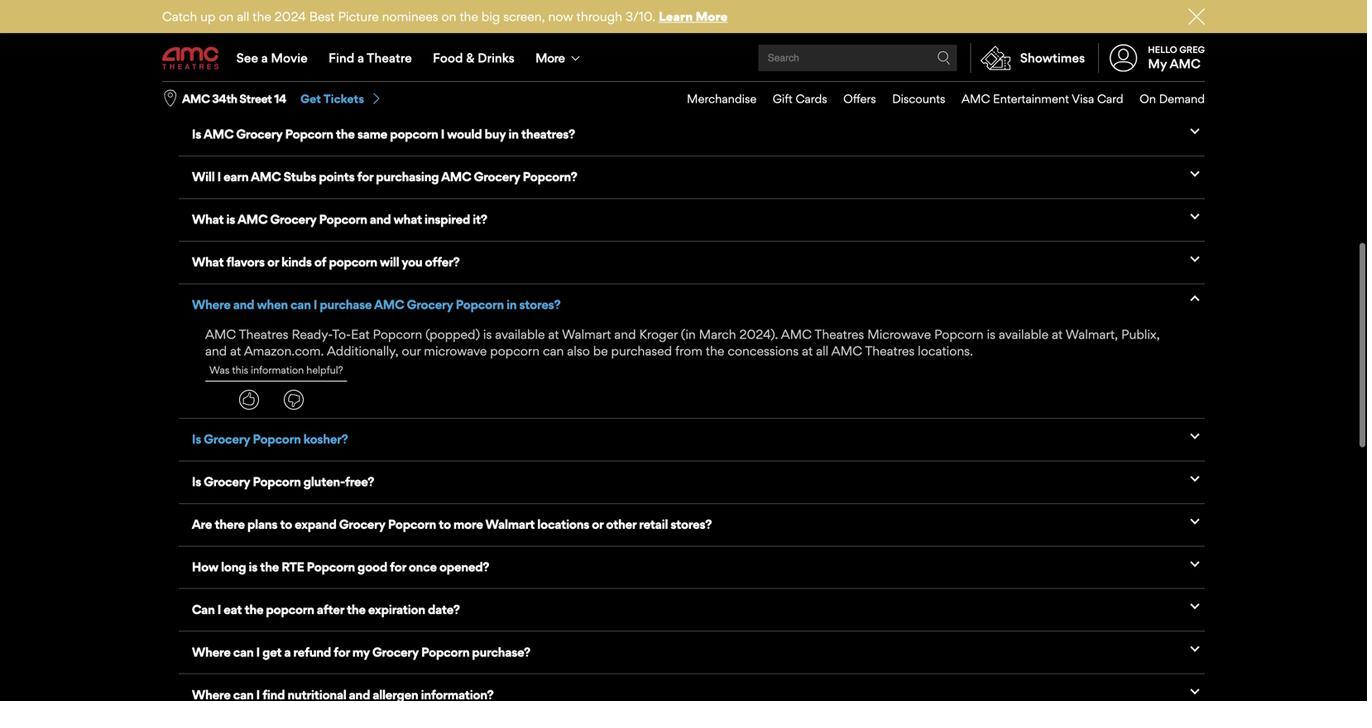 Task type: locate. For each thing, give the bounding box(es) containing it.
a for theatre
[[358, 50, 364, 65]]

0 horizontal spatial will
[[256, 84, 275, 99]]

eat
[[351, 326, 370, 342]]

how for how much will amc grocery popcorn cost?
[[192, 84, 218, 99]]

2 horizontal spatial for
[[390, 559, 406, 575]]

and
[[370, 212, 391, 227], [233, 297, 254, 312], [615, 326, 636, 342], [205, 343, 227, 358]]

be
[[593, 343, 608, 358]]

2 vertical spatial is
[[192, 474, 201, 489]]

entertainment
[[994, 92, 1070, 106]]

popcorn right 'of'
[[329, 254, 377, 270]]

popcorn
[[390, 126, 438, 142], [329, 254, 377, 270], [490, 343, 540, 358], [266, 602, 314, 617]]

1 horizontal spatial walmart
[[562, 326, 611, 342]]

amc inside button
[[182, 92, 210, 106]]

1 vertical spatial or
[[592, 517, 604, 532]]

retail
[[639, 517, 668, 532]]

to right plans
[[280, 517, 292, 532]]

a
[[261, 50, 268, 65], [358, 50, 364, 65], [284, 645, 291, 660]]

1 vertical spatial is
[[192, 431, 201, 447]]

all right up
[[237, 9, 249, 24]]

menu
[[162, 35, 1206, 81], [671, 82, 1206, 116]]

menu containing more
[[162, 35, 1206, 81]]

1 vertical spatial where
[[192, 645, 231, 660]]

for for purchasing
[[357, 169, 373, 184]]

this
[[232, 364, 248, 376]]

user profile image
[[1101, 44, 1148, 72]]

1 vertical spatial how
[[192, 559, 218, 575]]

theatre
[[367, 50, 412, 65]]

where down 'can'
[[192, 645, 231, 660]]

0 horizontal spatial a
[[261, 50, 268, 65]]

2 vertical spatial can
[[233, 645, 254, 660]]

kroger
[[640, 326, 678, 342]]

1 horizontal spatial stores?
[[671, 517, 712, 532]]

i left eat
[[217, 602, 221, 617]]

once
[[409, 559, 437, 575]]

theatres down microwave
[[865, 343, 915, 358]]

food & drinks
[[433, 50, 515, 65]]

it?
[[473, 212, 487, 227]]

for
[[357, 169, 373, 184], [390, 559, 406, 575], [334, 645, 350, 660]]

a right find
[[358, 50, 364, 65]]

on right up
[[219, 9, 234, 24]]

a inside see a movie "link"
[[261, 50, 268, 65]]

1 horizontal spatial for
[[357, 169, 373, 184]]

available
[[495, 326, 545, 342], [999, 326, 1049, 342]]

showtimes link
[[971, 43, 1086, 73]]

walmart up also
[[562, 326, 611, 342]]

now
[[549, 9, 574, 24]]

big
[[482, 9, 500, 24]]

popcorn inside amc theatres ready-to-eat popcorn (popped) is available at walmart and kroger (in march 2024). amc theatres microwave popcorn is available at walmart, publix, and at amazon.com. additionally, our microwave popcorn can also be purchased from the concessions at all amc theatres locations.
[[490, 343, 540, 358]]

popcorn up (popped)
[[456, 297, 504, 312]]

2 where from the top
[[192, 645, 231, 660]]

and left when
[[233, 297, 254, 312]]

2 horizontal spatial a
[[358, 50, 364, 65]]

long
[[221, 559, 246, 575]]

what for what is amc grocery popcorn and what inspired it?
[[192, 212, 224, 227]]

(popped)
[[426, 326, 480, 342]]

a inside find a theatre link
[[358, 50, 364, 65]]

what left flavors
[[192, 254, 224, 270]]

gift
[[773, 92, 793, 106]]

see a movie link
[[226, 35, 318, 81]]

how
[[192, 84, 218, 99], [192, 559, 218, 575]]

more right learn on the top of page
[[696, 9, 728, 24]]

a right see
[[261, 50, 268, 65]]

is
[[226, 212, 235, 227], [484, 326, 492, 342], [987, 326, 996, 342], [249, 559, 258, 575]]

1 vertical spatial for
[[390, 559, 406, 575]]

0 vertical spatial or
[[267, 254, 279, 270]]

1 vertical spatial will
[[380, 254, 399, 270]]

movie
[[271, 50, 308, 65]]

i left get
[[256, 645, 260, 660]]

menu containing merchandise
[[671, 82, 1206, 116]]

cards
[[796, 92, 828, 106]]

popcorn down date? at the left of page
[[421, 645, 470, 660]]

to-
[[332, 326, 351, 342]]

cost?
[[410, 84, 441, 99]]

amc logo image
[[162, 47, 220, 69], [162, 47, 220, 69]]

for left my
[[334, 645, 350, 660]]

microwave
[[868, 326, 932, 342]]

locations
[[538, 517, 590, 532]]

0 horizontal spatial can
[[233, 645, 254, 660]]

can
[[192, 602, 215, 617]]

more down the 'now'
[[536, 50, 565, 65]]

0 horizontal spatial more
[[536, 50, 565, 65]]

0 horizontal spatial all
[[237, 9, 249, 24]]

0 horizontal spatial walmart
[[486, 517, 535, 532]]

where and when can i purchase amc grocery popcorn in stores?
[[192, 297, 561, 312]]

1 vertical spatial all
[[817, 343, 829, 358]]

0 vertical spatial menu
[[162, 35, 1206, 81]]

1 how from the top
[[192, 84, 218, 99]]

1 where from the top
[[192, 297, 231, 312]]

what flavors or kinds of popcorn will you offer?
[[192, 254, 460, 270]]

more
[[696, 9, 728, 24], [536, 50, 565, 65]]

0 vertical spatial walmart
[[562, 326, 611, 342]]

1 horizontal spatial more
[[696, 9, 728, 24]]

find
[[329, 50, 355, 65]]

microwave
[[424, 343, 487, 358]]

same
[[358, 126, 388, 142]]

get
[[262, 645, 282, 660]]

popcorn right microwave
[[490, 343, 540, 358]]

1 horizontal spatial all
[[817, 343, 829, 358]]

2 is from the top
[[192, 431, 201, 447]]

amc inside hello greg my amc
[[1170, 56, 1201, 71]]

0 vertical spatial is
[[192, 126, 201, 142]]

menu down learn on the top of page
[[162, 35, 1206, 81]]

3 is from the top
[[192, 474, 201, 489]]

all right the concessions
[[817, 343, 829, 358]]

available right (popped)
[[495, 326, 545, 342]]

theatres up amazon.com.
[[239, 326, 289, 342]]

2 on from the left
[[442, 9, 457, 24]]

walmart right more
[[486, 517, 535, 532]]

how left long
[[192, 559, 218, 575]]

is amc grocery popcorn the same popcorn i would buy in theatres?
[[192, 126, 575, 142]]

0 horizontal spatial theatres
[[239, 326, 289, 342]]

0 vertical spatial how
[[192, 84, 218, 99]]

0 vertical spatial will
[[256, 84, 275, 99]]

demand
[[1160, 92, 1206, 106]]

see a movie
[[236, 50, 308, 65]]

1 horizontal spatial available
[[999, 326, 1049, 342]]

a for movie
[[261, 50, 268, 65]]

all inside amc theatres ready-to-eat popcorn (popped) is available at walmart and kroger (in march 2024). amc theatres microwave popcorn is available at walmart, publix, and at amazon.com. additionally, our microwave popcorn can also be purchased from the concessions at all amc theatres locations.
[[817, 343, 829, 358]]

and left what
[[370, 212, 391, 227]]

expand
[[295, 517, 337, 532]]

will
[[192, 169, 215, 184]]

my
[[1149, 56, 1168, 71]]

popcorn right rte
[[307, 559, 355, 575]]

1 what from the top
[[192, 212, 224, 227]]

publix,
[[1122, 326, 1161, 342]]

can left also
[[543, 343, 564, 358]]

how left much
[[192, 84, 218, 99]]

2 horizontal spatial can
[[543, 343, 564, 358]]

earn
[[224, 169, 249, 184]]

offers
[[844, 92, 877, 106]]

march
[[699, 326, 737, 342]]

the left rte
[[260, 559, 279, 575]]

0 horizontal spatial to
[[280, 517, 292, 532]]

purchase
[[320, 297, 372, 312]]

0 horizontal spatial on
[[219, 9, 234, 24]]

0 vertical spatial where
[[192, 297, 231, 312]]

will right much
[[256, 84, 275, 99]]

what
[[394, 212, 422, 227]]

search the AMC website text field
[[766, 52, 938, 64]]

1 vertical spatial more
[[536, 50, 565, 65]]

expiration
[[368, 602, 425, 617]]

0 horizontal spatial stores?
[[519, 297, 561, 312]]

on right nominees
[[442, 9, 457, 24]]

can left get
[[233, 645, 254, 660]]

on
[[219, 9, 234, 24], [442, 9, 457, 24]]

get tickets
[[301, 92, 364, 106]]

a right get
[[284, 645, 291, 660]]

2 to from the left
[[439, 517, 451, 532]]

catch
[[162, 9, 197, 24]]

where for where and when can i purchase amc grocery popcorn in stores?
[[192, 297, 231, 312]]

2 what from the top
[[192, 254, 224, 270]]

0 vertical spatial what
[[192, 212, 224, 227]]

0 vertical spatial all
[[237, 9, 249, 24]]

theatres left microwave
[[815, 326, 865, 342]]

purchase?
[[472, 645, 531, 660]]

1 horizontal spatial on
[[442, 9, 457, 24]]

1 vertical spatial stores?
[[671, 517, 712, 532]]

are there plans to expand grocery popcorn to more walmart locations or other retail stores?
[[192, 517, 712, 532]]

was this information helpful?
[[209, 364, 343, 376]]

1 vertical spatial can
[[543, 343, 564, 358]]

how for how long is the rte popcorn good for once opened?
[[192, 559, 218, 575]]

1 is from the top
[[192, 126, 201, 142]]

walmart inside amc theatres ready-to-eat popcorn (popped) is available at walmart and kroger (in march 2024). amc theatres microwave popcorn is available at walmart, publix, and at amazon.com. additionally, our microwave popcorn can also be purchased from the concessions at all amc theatres locations.
[[562, 326, 611, 342]]

gift cards link
[[757, 82, 828, 116]]

0 horizontal spatial available
[[495, 326, 545, 342]]

best
[[309, 9, 335, 24]]

1 available from the left
[[495, 326, 545, 342]]

amc entertainment visa card
[[962, 92, 1124, 106]]

grocery
[[179, 18, 240, 38], [310, 84, 356, 99], [236, 126, 283, 142], [474, 169, 520, 184], [270, 212, 317, 227], [407, 297, 453, 312], [204, 431, 250, 447], [204, 474, 250, 489], [339, 517, 386, 532], [372, 645, 419, 660]]

the right after
[[347, 602, 366, 617]]

what down will
[[192, 212, 224, 227]]

theatres?
[[521, 126, 575, 142]]

where down flavors
[[192, 297, 231, 312]]

or left kinds in the top left of the page
[[267, 254, 279, 270]]

menu down submit search icon
[[671, 82, 1206, 116]]

showtimes
[[1021, 50, 1086, 65]]

amc inside 'link'
[[962, 92, 991, 106]]

0 vertical spatial more
[[696, 9, 728, 24]]

locations.
[[918, 343, 974, 358]]

kinds
[[281, 254, 312, 270]]

are
[[192, 517, 212, 532]]

discounts link
[[877, 82, 946, 116]]

after
[[317, 602, 344, 617]]

1 horizontal spatial will
[[380, 254, 399, 270]]

0 vertical spatial can
[[291, 297, 311, 312]]

2 how from the top
[[192, 559, 218, 575]]

2 vertical spatial for
[[334, 645, 350, 660]]

food & drinks link
[[423, 35, 525, 81]]

1 horizontal spatial can
[[291, 297, 311, 312]]

0 horizontal spatial for
[[334, 645, 350, 660]]

2 horizontal spatial theatres
[[865, 343, 915, 358]]

1 horizontal spatial or
[[592, 517, 604, 532]]

other
[[606, 517, 637, 532]]

stores?
[[519, 297, 561, 312], [671, 517, 712, 532]]

1 vertical spatial menu
[[671, 82, 1206, 116]]

1 vertical spatial what
[[192, 254, 224, 270]]

popcorn up once
[[388, 517, 436, 532]]

i left would
[[441, 126, 445, 142]]

to left more
[[439, 517, 451, 532]]

free?
[[345, 474, 374, 489]]

will
[[256, 84, 275, 99], [380, 254, 399, 270]]

for right points
[[357, 169, 373, 184]]

to
[[280, 517, 292, 532], [439, 517, 451, 532]]

or left other
[[592, 517, 604, 532]]

discounts
[[893, 92, 946, 106]]

1 horizontal spatial to
[[439, 517, 451, 532]]

popcorn right same
[[390, 126, 438, 142]]

the down march
[[706, 343, 725, 358]]

can inside amc theatres ready-to-eat popcorn (popped) is available at walmart and kroger (in march 2024). amc theatres microwave popcorn is available at walmart, publix, and at amazon.com. additionally, our microwave popcorn can also be purchased from the concessions at all amc theatres locations.
[[543, 343, 564, 358]]

0 horizontal spatial or
[[267, 254, 279, 270]]

for left once
[[390, 559, 406, 575]]

1 vertical spatial walmart
[[486, 517, 535, 532]]

can right when
[[291, 297, 311, 312]]

available left walmart,
[[999, 326, 1049, 342]]

greg
[[1180, 44, 1206, 55]]

merchandise
[[687, 92, 757, 106]]

will left you
[[380, 254, 399, 270]]

what is amc grocery popcorn and what inspired it?
[[192, 212, 487, 227]]

also
[[567, 343, 590, 358]]

i right will
[[217, 169, 221, 184]]

0 vertical spatial for
[[357, 169, 373, 184]]



Task type: describe. For each thing, give the bounding box(es) containing it.
will i earn amc stubs points for purchasing amc grocery popcorn?
[[192, 169, 577, 184]]

opened?
[[440, 559, 489, 575]]

stubs
[[284, 169, 316, 184]]

from
[[676, 343, 703, 358]]

more button
[[525, 35, 595, 81]]

3/10.
[[626, 9, 656, 24]]

popcorn down the get
[[285, 126, 333, 142]]

our
[[402, 343, 421, 358]]

popcorn up see a movie
[[243, 18, 305, 38]]

amc 34th street 14 button
[[182, 91, 286, 107]]

1 to from the left
[[280, 517, 292, 532]]

offer?
[[425, 254, 460, 270]]

1 horizontal spatial a
[[284, 645, 291, 660]]

thumbs up rating of 5 image
[[239, 390, 259, 410]]

would
[[447, 126, 482, 142]]

flavors
[[226, 254, 265, 270]]

showtimes image
[[972, 43, 1021, 73]]

2 available from the left
[[999, 326, 1049, 342]]

street
[[240, 92, 272, 106]]

1 on from the left
[[219, 9, 234, 24]]

food
[[433, 50, 463, 65]]

thumbs down rating of 1 element
[[284, 390, 304, 410]]

through
[[577, 9, 623, 24]]

rte
[[282, 559, 304, 575]]

more inside button
[[536, 50, 565, 65]]

additionally,
[[327, 343, 399, 358]]

popcorn down points
[[319, 212, 367, 227]]

catch up on all the 2024 best picture nominees on the big screen, now through 3/10. learn more
[[162, 9, 728, 24]]

1 horizontal spatial theatres
[[815, 326, 865, 342]]

thumbs down rating of 1 image
[[284, 390, 304, 410]]

submit search icon image
[[938, 51, 951, 65]]

tickets
[[324, 92, 364, 106]]

go to my account page element
[[1099, 35, 1206, 81]]

amc theatres ready-to-eat popcorn (popped) is available at walmart and kroger (in march 2024). amc theatres microwave popcorn is available at walmart, publix, and at amazon.com. additionally, our microwave popcorn can also be purchased from the concessions at all amc theatres locations.
[[205, 326, 1161, 358]]

concessions
[[728, 343, 799, 358]]

i up ready-
[[314, 297, 317, 312]]

where can i get a refund for my grocery popcorn purchase?
[[192, 645, 531, 660]]

14
[[274, 92, 286, 106]]

learn more link
[[659, 9, 728, 24]]

inspired
[[425, 212, 470, 227]]

on demand
[[1140, 92, 1206, 106]]

visa
[[1072, 92, 1095, 106]]

find a theatre
[[329, 50, 412, 65]]

up
[[201, 9, 216, 24]]

&
[[466, 50, 475, 65]]

walmart,
[[1066, 326, 1119, 342]]

points
[[319, 169, 355, 184]]

helpful?
[[307, 364, 343, 376]]

drinks
[[478, 50, 515, 65]]

purchased
[[612, 343, 672, 358]]

popcorn down "theatre"
[[359, 84, 407, 99]]

eat
[[224, 602, 242, 617]]

2024).
[[740, 326, 779, 342]]

and up purchased
[[615, 326, 636, 342]]

cookie consent banner dialog
[[0, 657, 1368, 701]]

of
[[314, 254, 326, 270]]

can i eat the popcorn after the expiration date?
[[192, 602, 460, 617]]

picture
[[338, 9, 379, 24]]

popcorn up the locations.
[[935, 326, 984, 342]]

the inside amc theatres ready-to-eat popcorn (popped) is available at walmart and kroger (in march 2024). amc theatres microwave popcorn is available at walmart, publix, and at amazon.com. additionally, our microwave popcorn can also be purchased from the concessions at all amc theatres locations.
[[706, 343, 725, 358]]

34th
[[212, 92, 237, 106]]

get
[[301, 92, 321, 106]]

is grocery popcorn gluten-free?
[[192, 474, 374, 489]]

you
[[402, 254, 423, 270]]

when
[[257, 297, 288, 312]]

amc entertainment visa card link
[[946, 82, 1124, 116]]

get tickets link
[[301, 91, 383, 107]]

learn
[[659, 9, 693, 24]]

what for what flavors or kinds of popcorn will you offer?
[[192, 254, 224, 270]]

amc 34th street 14
[[182, 92, 286, 106]]

date?
[[428, 602, 460, 617]]

popcorn down is grocery popcorn kosher?
[[253, 474, 301, 489]]

and up was at the bottom
[[205, 343, 227, 358]]

for for my
[[334, 645, 350, 660]]

(in
[[681, 326, 696, 342]]

the left same
[[336, 126, 355, 142]]

the left big
[[460, 9, 479, 24]]

popcorn up our
[[373, 326, 422, 342]]

is grocery popcorn kosher?
[[192, 431, 348, 447]]

0 vertical spatial stores?
[[519, 297, 561, 312]]

plans
[[247, 517, 278, 532]]

the left the 2024
[[253, 9, 271, 24]]

popcorn left after
[[266, 602, 314, 617]]

where for where can i get a refund for my grocery popcorn purchase?
[[192, 645, 231, 660]]

hello greg my amc
[[1149, 44, 1206, 71]]

more
[[454, 517, 483, 532]]

grocery popcorn
[[179, 18, 305, 38]]

popcorn down thumbs down rating of 1 element
[[253, 431, 301, 447]]

purchasing
[[376, 169, 439, 184]]

is for is amc grocery popcorn the same popcorn i would buy in theatres?
[[192, 126, 201, 142]]

thumbs up rating of 5 element
[[239, 390, 259, 410]]

1 vertical spatial in
[[507, 297, 517, 312]]

was
[[209, 364, 230, 376]]

0 vertical spatial in
[[509, 126, 519, 142]]

my
[[352, 645, 370, 660]]

is for is grocery popcorn gluten-free?
[[192, 474, 201, 489]]

is for is grocery popcorn kosher?
[[192, 431, 201, 447]]

screen,
[[504, 9, 545, 24]]

the right eat
[[245, 602, 263, 617]]

offers link
[[828, 82, 877, 116]]

nominees
[[382, 9, 439, 24]]

gift cards
[[773, 92, 828, 106]]

merchandise link
[[671, 82, 757, 116]]

much
[[221, 84, 253, 99]]



Task type: vqa. For each thing, say whether or not it's contained in the screenshot.
the Sign
no



